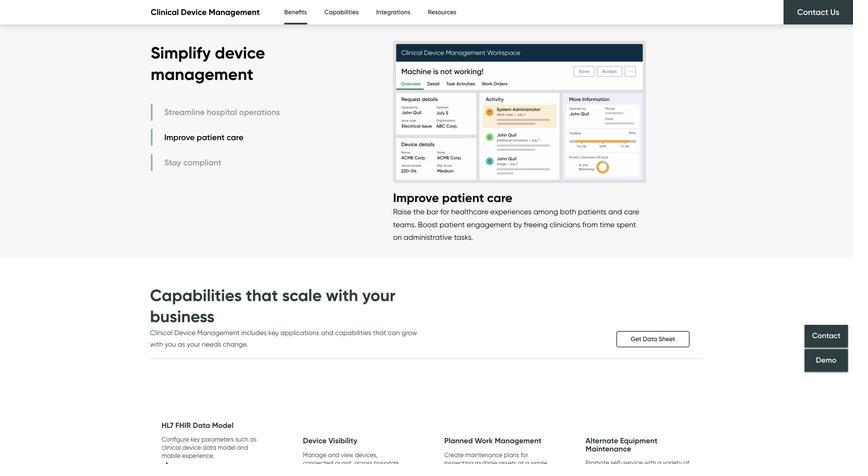 Task type: vqa. For each thing, say whether or not it's contained in the screenshot.
Proceed
no



Task type: locate. For each thing, give the bounding box(es) containing it.
contact left us
[[798, 7, 829, 17]]

patient up tasks.
[[440, 220, 465, 229]]

1 vertical spatial your
[[187, 341, 200, 349]]

patient
[[197, 133, 225, 143], [442, 190, 484, 205], [440, 220, 465, 229]]

contact link
[[805, 325, 849, 348]]

0 horizontal spatial care
[[227, 133, 244, 143]]

hl7
[[162, 421, 174, 431]]

manage
[[303, 452, 327, 459]]

key right the includes
[[269, 329, 279, 337]]

1 horizontal spatial for
[[521, 452, 529, 459]]

1 vertical spatial care
[[487, 190, 513, 205]]

patient down streamline hospital operations link on the top left
[[197, 133, 225, 143]]

1 horizontal spatial with
[[326, 285, 358, 306]]

2 horizontal spatial care
[[624, 208, 640, 217]]

care
[[227, 133, 244, 143], [487, 190, 513, 205], [624, 208, 640, 217]]

0 vertical spatial that
[[246, 285, 278, 306]]

improve up the
[[393, 190, 439, 205]]

data right fhir
[[193, 421, 210, 431]]

and inside "configure key parameters such as clinical device data model and mobile experience."
[[237, 445, 248, 452]]

1 vertical spatial management
[[197, 329, 240, 337]]

stay compliant
[[164, 158, 222, 168]]

for
[[441, 208, 450, 217], [521, 452, 529, 459]]

1 horizontal spatial key
[[269, 329, 279, 337]]

get
[[631, 336, 642, 344]]

1 horizontal spatial your
[[362, 285, 396, 306]]

improve
[[164, 133, 195, 143], [393, 190, 439, 205]]

your
[[362, 285, 396, 306], [187, 341, 200, 349]]

1 vertical spatial that
[[373, 329, 387, 337]]

1 vertical spatial for
[[521, 452, 529, 459]]

0 vertical spatial contact
[[798, 7, 829, 17]]

0 vertical spatial device
[[181, 7, 207, 17]]

capabilities
[[325, 9, 359, 16], [150, 285, 242, 306]]

improve inside the improve patient care raise the bar for healthcare experiences among both patients and care teams. boost patient engagement by freeing clinicians from time spent on administrative tasks.
[[393, 190, 439, 205]]

2 vertical spatial patient
[[440, 220, 465, 229]]

care down "streamline hospital operations"
[[227, 133, 244, 143]]

compliant
[[183, 158, 222, 168]]

0 horizontal spatial key
[[191, 437, 200, 444]]

contact up demo
[[813, 332, 841, 341]]

for up a
[[521, 452, 529, 459]]

clinical inside "capabilities that scale with your business clinical device management includes key applications and capabilities that can grow with you as your needs change."
[[150, 329, 173, 337]]

integrations
[[376, 9, 411, 16]]

parameters
[[202, 437, 234, 444]]

1 vertical spatial capabilities
[[150, 285, 242, 306]]

0 vertical spatial care
[[227, 133, 244, 143]]

improve for improve patient care
[[164, 133, 195, 143]]

and up time
[[609, 208, 623, 217]]

as inside "configure key parameters such as clinical device data model and mobile experience."
[[250, 437, 257, 444]]

as right such
[[250, 437, 257, 444]]

0 horizontal spatial with
[[150, 341, 163, 349]]

stay compliant link
[[151, 154, 282, 171]]

benefits link
[[284, 0, 307, 27]]

devices,
[[355, 452, 378, 459]]

1 horizontal spatial device
[[215, 43, 265, 63]]

1 vertical spatial device
[[182, 445, 201, 452]]

0 vertical spatial patient
[[197, 133, 225, 143]]

key down hl7 fhir data model
[[191, 437, 200, 444]]

0 vertical spatial capabilities
[[325, 9, 359, 16]]

capabilities inside "capabilities that scale with your business clinical device management includes key applications and capabilities that can grow with you as your needs change."
[[150, 285, 242, 306]]

simplify
[[151, 43, 211, 63]]

and left "capabilities"
[[321, 329, 334, 337]]

data
[[203, 445, 216, 452]]

improve patient care
[[164, 133, 244, 143]]

patients
[[578, 208, 607, 217]]

and inside manage and view devices, connected or not, across hospitals
[[328, 452, 340, 459]]

1 vertical spatial contact
[[813, 332, 841, 341]]

key inside "configure key parameters such as clinical device data model and mobile experience."
[[191, 437, 200, 444]]

equipment
[[621, 437, 658, 446]]

and inside "capabilities that scale with your business clinical device management includes key applications and capabilities that can grow with you as your needs change."
[[321, 329, 334, 337]]

1 horizontal spatial improve
[[393, 190, 439, 205]]

that
[[246, 285, 278, 306], [373, 329, 387, 337]]

0 horizontal spatial capabilities
[[150, 285, 242, 306]]

1 vertical spatial patient
[[442, 190, 484, 205]]

0 vertical spatial device
[[215, 43, 265, 63]]

grow
[[402, 329, 417, 337]]

manage and view devices, connected or not, across hospitals
[[303, 452, 401, 465]]

0 vertical spatial improve
[[164, 133, 195, 143]]

for right bar
[[441, 208, 450, 217]]

get data sheet
[[631, 336, 676, 344]]

1 vertical spatial improve
[[393, 190, 439, 205]]

across
[[355, 460, 373, 465]]

1 horizontal spatial as
[[250, 437, 257, 444]]

1 vertical spatial clinical
[[150, 329, 173, 337]]

plans
[[504, 452, 520, 459]]

0 vertical spatial management
[[209, 7, 260, 17]]

0 vertical spatial key
[[269, 329, 279, 337]]

0 vertical spatial as
[[178, 341, 185, 349]]

1 vertical spatial data
[[193, 421, 210, 431]]

spent
[[617, 220, 637, 229]]

0 horizontal spatial as
[[178, 341, 185, 349]]

hospital
[[207, 107, 237, 117]]

simplify clinical device management with automation image
[[393, 34, 646, 190]]

and down such
[[237, 445, 248, 452]]

the
[[414, 208, 425, 217]]

1 horizontal spatial that
[[373, 329, 387, 337]]

planned
[[445, 437, 473, 446]]

care up spent
[[624, 208, 640, 217]]

by
[[514, 220, 522, 229]]

as
[[178, 341, 185, 349], [250, 437, 257, 444]]

1 vertical spatial key
[[191, 437, 200, 444]]

patient up healthcare
[[442, 190, 484, 205]]

and up "or"
[[328, 452, 340, 459]]

for inside the improve patient care raise the bar for healthcare experiences among both patients and care teams. boost patient engagement by freeing clinicians from time spent on administrative tasks.
[[441, 208, 450, 217]]

teams.
[[393, 220, 416, 229]]

maintenance
[[586, 445, 632, 454]]

0 horizontal spatial improve
[[164, 133, 195, 143]]

among
[[534, 208, 559, 217]]

0 horizontal spatial data
[[193, 421, 210, 431]]

patient for improve patient care
[[197, 133, 225, 143]]

1 horizontal spatial capabilities
[[325, 9, 359, 16]]

as right you
[[178, 341, 185, 349]]

1 vertical spatial as
[[250, 437, 257, 444]]

capabilities
[[335, 329, 372, 337]]

0 vertical spatial for
[[441, 208, 450, 217]]

1 horizontal spatial care
[[487, 190, 513, 205]]

get data sheet link
[[617, 332, 690, 348]]

1 vertical spatial with
[[150, 341, 163, 349]]

with
[[326, 285, 358, 306], [150, 341, 163, 349]]

improve down the streamline
[[164, 133, 195, 143]]

configure key parameters such as clinical device data model and mobile experience.
[[162, 437, 257, 460]]

boost
[[418, 220, 438, 229]]

1 vertical spatial device
[[174, 329, 196, 337]]

0 horizontal spatial for
[[441, 208, 450, 217]]

0 horizontal spatial device
[[182, 445, 201, 452]]

care up experiences
[[487, 190, 513, 205]]

1 horizontal spatial data
[[643, 336, 658, 344]]

2 vertical spatial management
[[495, 437, 542, 446]]

data right get
[[643, 336, 658, 344]]

alternate
[[586, 437, 619, 446]]

and
[[609, 208, 623, 217], [321, 329, 334, 337], [237, 445, 248, 452], [328, 452, 340, 459]]

contact
[[798, 7, 829, 17], [813, 332, 841, 341]]

as inside "capabilities that scale with your business clinical device management includes key applications and capabilities that can grow with you as your needs change."
[[178, 341, 185, 349]]

or
[[335, 460, 341, 465]]

resources
[[428, 9, 457, 16]]

view
[[341, 452, 354, 459]]

2 vertical spatial care
[[624, 208, 640, 217]]

contact us link
[[784, 0, 854, 25]]

alternate equipment maintenance
[[586, 437, 658, 454]]

device
[[215, 43, 265, 63], [182, 445, 201, 452]]

data
[[643, 336, 658, 344], [193, 421, 210, 431]]

model
[[218, 445, 236, 452]]

bar
[[427, 208, 439, 217]]

key inside "capabilities that scale with your business clinical device management includes key applications and capabilities that can grow with you as your needs change."
[[269, 329, 279, 337]]



Task type: describe. For each thing, give the bounding box(es) containing it.
configure
[[162, 437, 189, 444]]

clinical
[[162, 445, 181, 452]]

for inside create maintenance plans for inspecting multiple assets at a singl
[[521, 452, 529, 459]]

stay
[[164, 158, 181, 168]]

simplify device management
[[151, 43, 265, 84]]

freeing
[[524, 220, 548, 229]]

create maintenance plans for inspecting multiple assets at a singl
[[445, 452, 548, 465]]

both
[[560, 208, 577, 217]]

planned work management
[[445, 437, 542, 446]]

sheet
[[659, 336, 676, 344]]

device inside "capabilities that scale with your business clinical device management includes key applications and capabilities that can grow with you as your needs change."
[[174, 329, 196, 337]]

streamline
[[164, 107, 205, 117]]

management for clinical device management
[[209, 7, 260, 17]]

demo link
[[805, 350, 849, 372]]

improve patient care link
[[151, 129, 282, 146]]

business
[[150, 307, 215, 327]]

includes
[[241, 329, 267, 337]]

us
[[831, 7, 840, 17]]

streamline hospital operations link
[[151, 104, 282, 121]]

engagement
[[467, 220, 512, 229]]

experiences
[[491, 208, 532, 217]]

tasks.
[[454, 233, 474, 242]]

0 vertical spatial clinical
[[151, 7, 179, 17]]

streamline hospital operations
[[164, 107, 280, 117]]

improve patient care raise the bar for healthcare experiences among both patients and care teams. boost patient engagement by freeing clinicians from time spent on administrative tasks.
[[393, 190, 640, 242]]

raise
[[393, 208, 412, 217]]

patient for improve patient care raise the bar for healthcare experiences among both patients and care teams. boost patient engagement by freeing clinicians from time spent on administrative tasks.
[[442, 190, 484, 205]]

demo
[[817, 356, 837, 365]]

model
[[212, 421, 234, 431]]

contact us
[[798, 7, 840, 17]]

resources link
[[428, 0, 457, 25]]

clinical device management
[[151, 7, 260, 17]]

healthcare
[[452, 208, 489, 217]]

2 vertical spatial device
[[303, 437, 327, 446]]

inspecting
[[445, 460, 474, 465]]

you
[[165, 341, 176, 349]]

maintenance
[[466, 452, 503, 459]]

clinicians
[[550, 220, 581, 229]]

change.
[[223, 341, 248, 349]]

visibility
[[329, 437, 358, 446]]

administrative
[[404, 233, 452, 242]]

0 vertical spatial with
[[326, 285, 358, 306]]

such
[[236, 437, 249, 444]]

device inside "configure key parameters such as clinical device data model and mobile experience."
[[182, 445, 201, 452]]

capabilities for capabilities that scale with your business clinical device management includes key applications and capabilities that can grow with you as your needs change.
[[150, 285, 242, 306]]

device inside simplify device management
[[215, 43, 265, 63]]

can
[[388, 329, 400, 337]]

applications
[[281, 329, 320, 337]]

create
[[445, 452, 464, 459]]

management
[[151, 64, 254, 84]]

time
[[600, 220, 615, 229]]

care for improve patient care raise the bar for healthcare experiences among both patients and care teams. boost patient engagement by freeing clinicians from time spent on administrative tasks.
[[487, 190, 513, 205]]

scale
[[282, 285, 322, 306]]

connected
[[303, 460, 334, 465]]

fhir
[[176, 421, 191, 431]]

improve for improve patient care raise the bar for healthcare experiences among both patients and care teams. boost patient engagement by freeing clinicians from time spent on administrative tasks.
[[393, 190, 439, 205]]

not,
[[342, 460, 353, 465]]

management for planned work management
[[495, 437, 542, 446]]

assets
[[499, 460, 517, 465]]

needs
[[202, 341, 221, 349]]

device visibility
[[303, 437, 358, 446]]

a
[[526, 460, 530, 465]]

care for improve patient care
[[227, 133, 244, 143]]

management inside "capabilities that scale with your business clinical device management includes key applications and capabilities that can grow with you as your needs change."
[[197, 329, 240, 337]]

contact for contact
[[813, 332, 841, 341]]

capabilities that scale with your business clinical device management includes key applications and capabilities that can grow with you as your needs change.
[[150, 285, 417, 349]]

multiple
[[475, 460, 498, 465]]

on
[[393, 233, 402, 242]]

and inside the improve patient care raise the bar for healthcare experiences among both patients and care teams. boost patient engagement by freeing clinicians from time spent on administrative tasks.
[[609, 208, 623, 217]]

0 vertical spatial data
[[643, 336, 658, 344]]

hl7 fhir data model
[[162, 421, 234, 431]]

capabilities for capabilities
[[325, 9, 359, 16]]

benefits
[[284, 9, 307, 16]]

mobile
[[162, 453, 181, 460]]

0 horizontal spatial that
[[246, 285, 278, 306]]

contact for contact us
[[798, 7, 829, 17]]

work
[[475, 437, 493, 446]]

0 horizontal spatial your
[[187, 341, 200, 349]]

experience.
[[182, 453, 215, 460]]

operations
[[239, 107, 280, 117]]

at
[[518, 460, 524, 465]]

0 vertical spatial your
[[362, 285, 396, 306]]

capabilities link
[[325, 0, 359, 25]]

from
[[583, 220, 598, 229]]



